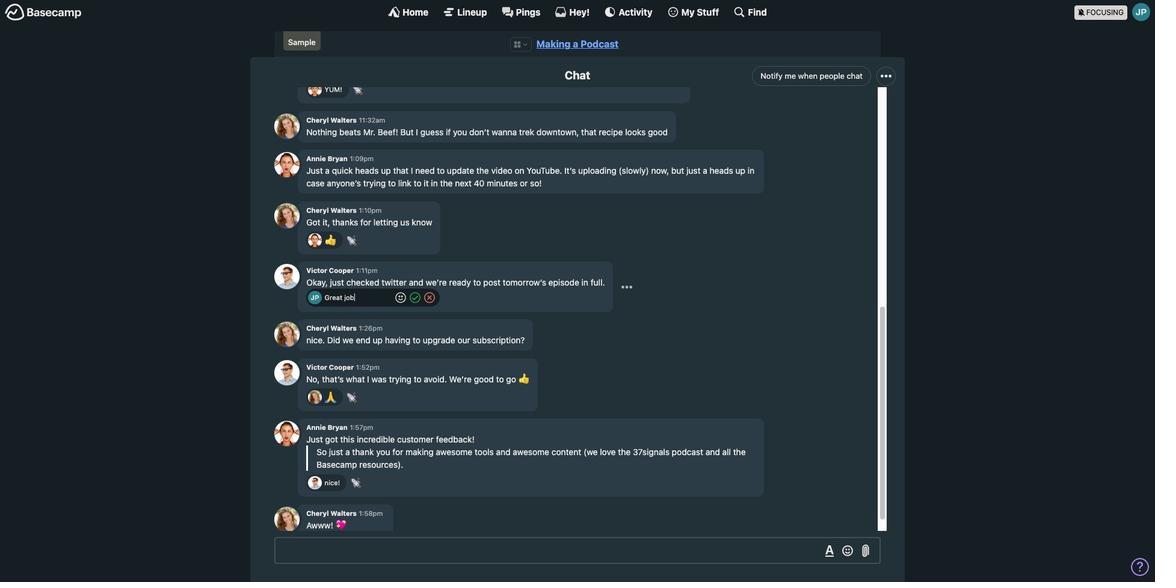 Task type: vqa. For each thing, say whether or not it's contained in the screenshot.


Task type: describe. For each thing, give the bounding box(es) containing it.
this
[[340, 435, 355, 445]]

what
[[346, 374, 365, 384]]

don't
[[470, 127, 490, 137]]

1 awesome from the left
[[436, 447, 473, 458]]

nice.
[[306, 335, 325, 346]]

1:57pm element
[[350, 424, 373, 432]]

just inside annie bryan 1:57pm just got this incredible customer feedback! so just a thank you for making awesome tools and awesome content             (we love the 37signals podcast and all the basecamp resources).
[[329, 447, 343, 458]]

bryan for quick
[[328, 155, 348, 163]]

cheryl walters image
[[308, 391, 322, 404]]

cheryl walters image for got it, thanks for letting us know
[[274, 204, 300, 229]]

content
[[552, 447, 582, 458]]

victor cooper image for okay, just checked twitter and we're ready to post tomorrow's episode in full.
[[274, 264, 300, 289]]

on
[[515, 166, 525, 176]]

11:32am
[[359, 116, 385, 124]]

notify me when people chat link
[[753, 66, 871, 86]]

cheryl for awww!
[[306, 510, 329, 518]]

just for got
[[306, 435, 323, 445]]

james peterson image
[[1133, 3, 1151, 21]]

basecamp
[[317, 460, 357, 470]]

1:09pm link
[[350, 155, 374, 163]]

it
[[424, 178, 429, 189]]

cheryl walters 11:32am nothing beats mr. beef! but i guess if you don't wanna trek downtown, that recipe looks good
[[306, 116, 668, 137]]

sample
[[288, 37, 316, 47]]

was
[[372, 374, 387, 384]]

when
[[798, 71, 818, 81]]

to inside cheryl walters 1:26pm nice. did we end up having to upgrade our subscription?
[[413, 335, 421, 346]]

it,
[[323, 217, 330, 227]]

video
[[491, 166, 513, 176]]

now,
[[652, 166, 669, 176]]

got
[[325, 435, 338, 445]]

case
[[306, 178, 325, 189]]

home link
[[388, 6, 429, 18]]

cheryl walters 1:26pm nice. did we end up having to upgrade our subscription?
[[306, 325, 525, 346]]

pings button
[[502, 6, 541, 18]]

1 horizontal spatial in
[[582, 278, 589, 288]]

but
[[672, 166, 685, 176]]

for inside annie bryan 1:57pm just got this incredible customer feedback! so just a thank you for making awesome tools and awesome content             (we love the 37signals podcast and all the basecamp resources).
[[393, 447, 403, 458]]

to left it
[[414, 178, 422, 189]]

my stuff button
[[667, 6, 719, 18]]

trying inside the "annie bryan 1:09pm just a quick heads up that i need to update the video on youtube. it's uploading (slowly) now, but just a heads up in case             anyone's trying to link to it in the next 40 minutes or so!"
[[363, 178, 386, 189]]

annie bryan 1:57pm just got this incredible customer feedback! so just a thank you for making awesome tools and awesome content             (we love the 37signals podcast and all the basecamp resources).
[[306, 424, 746, 470]]

to right 'need'
[[437, 166, 445, 176]]

a left quick on the left top of page
[[325, 166, 330, 176]]

home
[[403, 6, 429, 17]]

it's
[[565, 166, 576, 176]]

go
[[506, 374, 516, 384]]

to left the go
[[496, 374, 504, 384]]

cheryl walters image for awww! 💖
[[274, 507, 300, 532]]

1:58pm
[[359, 510, 383, 518]]

ready
[[449, 278, 471, 288]]

walters for did
[[331, 325, 357, 333]]

find
[[748, 6, 767, 17]]

💖
[[336, 521, 346, 531]]

to left post
[[473, 278, 481, 288]]

love
[[600, 447, 616, 458]]

1:58pm element
[[359, 510, 383, 518]]

stuff
[[697, 6, 719, 17]]

1:10pm
[[359, 206, 382, 214]]

focusing
[[1087, 8, 1124, 17]]

annie b. boosted the chat with 'yum!' element
[[306, 81, 349, 98]]

people
[[820, 71, 845, 81]]

checked
[[347, 278, 379, 288]]

find button
[[734, 6, 767, 18]]

the right all
[[733, 447, 746, 458]]

my
[[682, 6, 695, 17]]

cooper for victor cooper 1:52pm no, that's what i was trying to avoid. we're good to go 👍
[[329, 363, 354, 371]]

1:52pm link
[[356, 363, 380, 371]]

40
[[474, 178, 485, 189]]

1:10pm link
[[359, 206, 382, 214]]

1:09pm element
[[350, 155, 374, 163]]

just inside the "annie bryan 1:09pm just a quick heads up that i need to update the video on youtube. it's uploading (slowly) now, but just a heads up in case             anyone's trying to link to it in the next 40 minutes or so!"
[[687, 166, 701, 176]]

cheryl walters image for nice. did we end up having to upgrade our subscription?
[[274, 322, 300, 347]]

🙏
[[325, 392, 336, 402]]

all
[[723, 447, 731, 458]]

bryan for this
[[328, 424, 348, 432]]

focusing button
[[1075, 0, 1156, 23]]

1:57pm
[[350, 424, 373, 432]]

1:11pm element
[[356, 267, 378, 275]]

james peterson image
[[308, 291, 322, 305]]

annie bryan 1:09pm just a quick heads up that i need to update the video on youtube. it's uploading (slowly) now, but just a heads up in case             anyone's trying to link to it in the next 40 minutes or so!
[[306, 155, 755, 189]]

Submit submit
[[407, 291, 424, 305]]

add a boost element
[[308, 291, 393, 305]]

subscription?
[[473, 335, 525, 346]]

cheryl walters 1:58pm awww! 💖
[[306, 510, 383, 531]]

beats
[[340, 127, 361, 137]]

thanks
[[332, 217, 358, 227]]

you inside annie bryan 1:57pm just got this incredible customer feedback! so just a thank you for making awesome tools and awesome content             (we love the 37signals podcast and all the basecamp resources).
[[376, 447, 390, 458]]

annie b. boosted the chat with '👍' element
[[306, 232, 343, 249]]

2 horizontal spatial and
[[706, 447, 720, 458]]

making
[[537, 39, 571, 49]]

victor for victor cooper 1:52pm no, that's what i was trying to avoid. we're good to go 👍
[[306, 363, 327, 371]]

podcast
[[581, 39, 619, 49]]

(we
[[584, 447, 598, 458]]

annie for got
[[306, 424, 326, 432]]

walters for beats
[[331, 116, 357, 124]]

1:26pm element
[[359, 325, 383, 333]]

0 vertical spatial 👍
[[325, 235, 336, 245]]

us
[[401, 217, 410, 227]]

making
[[406, 447, 434, 458]]

annie bryan image inside the annie b. boosted the chat with '👍' element
[[308, 234, 322, 247]]

victor for victor cooper 1:11pm
[[306, 267, 327, 275]]

recipe
[[599, 127, 623, 137]]

anyone's
[[327, 178, 361, 189]]

walters for 💖
[[331, 510, 357, 518]]

trying inside the 'victor cooper 1:52pm no, that's what i was trying to avoid. we're good to go 👍'
[[389, 374, 412, 384]]

good inside the 'victor cooper 1:52pm no, that's what i was trying to avoid. we're good to go 👍'
[[474, 374, 494, 384]]

lineup link
[[443, 6, 487, 18]]

that inside the "annie bryan 1:09pm just a quick heads up that i need to update the video on youtube. it's uploading (slowly) now, but just a heads up in case             anyone's trying to link to it in the next 40 minutes or so!"
[[393, 166, 409, 176]]

hey! button
[[555, 6, 590, 18]]

beef!
[[378, 127, 398, 137]]

11:32am element
[[359, 116, 385, 124]]

guess
[[421, 127, 444, 137]]

next
[[455, 178, 472, 189]]

okay, just checked twitter and we're ready to post tomorrow's episode in full.
[[306, 278, 605, 288]]



Task type: locate. For each thing, give the bounding box(es) containing it.
a right "but"
[[703, 166, 708, 176]]

1 vertical spatial annie
[[306, 424, 326, 432]]

0 vertical spatial you
[[453, 127, 467, 137]]

trying
[[363, 178, 386, 189], [389, 374, 412, 384]]

youtube.
[[527, 166, 562, 176]]

0 vertical spatial just
[[306, 166, 323, 176]]

customer
[[397, 435, 434, 445]]

a inside annie bryan 1:57pm just got this incredible customer feedback! so just a thank you for making awesome tools and awesome content             (we love the 37signals podcast and all the basecamp resources).
[[345, 447, 350, 458]]

annie bryan image
[[308, 83, 322, 96], [274, 152, 300, 178], [308, 234, 322, 247], [274, 421, 300, 447]]

2 annie from the top
[[306, 424, 326, 432]]

1 vertical spatial for
[[393, 447, 403, 458]]

that inside cheryl walters 11:32am nothing beats mr. beef! but i guess if you don't wanna trek downtown, that recipe looks good
[[581, 127, 597, 137]]

link
[[398, 178, 412, 189]]

1:11pm
[[356, 267, 378, 275]]

to left link
[[388, 178, 396, 189]]

yum!
[[325, 85, 342, 93]]

1 vertical spatial trying
[[389, 374, 412, 384]]

update
[[447, 166, 474, 176]]

did
[[327, 335, 340, 346]]

2 vertical spatial just
[[329, 447, 343, 458]]

for down 1:10pm 'element'
[[361, 217, 371, 227]]

just inside annie bryan 1:57pm just got this incredible customer feedback! so just a thank you for making awesome tools and awesome content             (we love the 37signals podcast and all the basecamp resources).
[[306, 435, 323, 445]]

for
[[361, 217, 371, 227], [393, 447, 403, 458]]

victor c. boosted the chat with 'nice!' element
[[306, 475, 347, 492]]

1:26pm
[[359, 325, 383, 333]]

cheryl up nothing
[[306, 116, 329, 124]]

we're
[[449, 374, 472, 384]]

just up case
[[306, 166, 323, 176]]

1 horizontal spatial and
[[496, 447, 511, 458]]

post
[[483, 278, 501, 288]]

activity link
[[604, 6, 653, 18]]

0 horizontal spatial heads
[[355, 166, 379, 176]]

full.
[[591, 278, 605, 288]]

👍 down it, at left top
[[325, 235, 336, 245]]

mr.
[[363, 127, 376, 137]]

Boost Victor… text field
[[325, 291, 393, 305]]

that left recipe
[[581, 127, 597, 137]]

awww!
[[306, 521, 333, 531]]

episode
[[549, 278, 580, 288]]

0 horizontal spatial good
[[474, 374, 494, 384]]

walters inside cheryl walters 1:58pm awww! 💖
[[331, 510, 357, 518]]

walters inside cheryl walters 1:10pm got it, thanks for letting us know
[[331, 206, 357, 214]]

victor up no,
[[306, 363, 327, 371]]

sample element
[[283, 31, 321, 51]]

1 vertical spatial bryan
[[328, 424, 348, 432]]

good inside cheryl walters 11:32am nothing beats mr. beef! but i guess if you don't wanna trek downtown, that recipe looks good
[[648, 127, 668, 137]]

annie inside the "annie bryan 1:09pm just a quick heads up that i need to update the video on youtube. it's uploading (slowly) now, but just a heads up in case             anyone's trying to link to it in the next 40 minutes or so!"
[[306, 155, 326, 163]]

3 cheryl walters image from the top
[[274, 322, 300, 347]]

victor inside the 'victor cooper 1:52pm no, that's what i was trying to avoid. we're good to go 👍'
[[306, 363, 327, 371]]

the left next
[[440, 178, 453, 189]]

1 horizontal spatial trying
[[389, 374, 412, 384]]

2 heads from the left
[[710, 166, 734, 176]]

so
[[317, 447, 327, 458]]

our
[[458, 335, 471, 346]]

cheryl up nice.
[[306, 325, 329, 333]]

1 vertical spatial victor cooper image
[[274, 361, 300, 386]]

trying right the was
[[389, 374, 412, 384]]

just right "but"
[[687, 166, 701, 176]]

breadcrumb element
[[274, 31, 881, 57]]

i right the but
[[416, 127, 418, 137]]

annie bryan image down got
[[308, 234, 322, 247]]

you
[[453, 127, 467, 137], [376, 447, 390, 458]]

1:57pm link
[[350, 424, 373, 432]]

letting
[[374, 217, 398, 227]]

0 vertical spatial just
[[687, 166, 701, 176]]

you up resources).
[[376, 447, 390, 458]]

walters up 'thanks'
[[331, 206, 357, 214]]

1:09pm
[[350, 155, 374, 163]]

0 vertical spatial for
[[361, 217, 371, 227]]

1 horizontal spatial for
[[393, 447, 403, 458]]

4 walters from the top
[[331, 510, 357, 518]]

0 vertical spatial victor
[[306, 267, 327, 275]]

2 awesome from the left
[[513, 447, 550, 458]]

cheryl up got
[[306, 206, 329, 214]]

walters inside cheryl walters 11:32am nothing beats mr. beef! but i guess if you don't wanna trek downtown, that recipe looks good
[[331, 116, 357, 124]]

walters inside cheryl walters 1:26pm nice. did we end up having to upgrade our subscription?
[[331, 325, 357, 333]]

nothing
[[306, 127, 337, 137]]

cheryl walters image for nothing beats mr. beef! but i guess if you don't wanna trek downtown, that recipe looks good
[[274, 113, 300, 139]]

4 cheryl walters image from the top
[[274, 507, 300, 532]]

me
[[785, 71, 796, 81]]

cheryl walters image left nice.
[[274, 322, 300, 347]]

walters up 💖
[[331, 510, 357, 518]]

and
[[409, 278, 424, 288], [496, 447, 511, 458], [706, 447, 720, 458]]

3 walters from the top
[[331, 325, 357, 333]]

need
[[415, 166, 435, 176]]

0 horizontal spatial awesome
[[436, 447, 473, 458]]

cheryl walters image left got
[[274, 204, 300, 229]]

cooper up the that's
[[329, 363, 354, 371]]

2 bryan from the top
[[328, 424, 348, 432]]

1 vertical spatial in
[[431, 178, 438, 189]]

cheryl up awww!
[[306, 510, 329, 518]]

bryan inside the "annie bryan 1:09pm just a quick heads up that i need to update the video on youtube. it's uploading (slowly) now, but just a heads up in case             anyone's trying to link to it in the next 40 minutes or so!"
[[328, 155, 348, 163]]

1:10pm element
[[359, 206, 382, 214]]

1 vertical spatial that
[[393, 166, 409, 176]]

2 vertical spatial i
[[367, 374, 369, 384]]

annie inside annie bryan 1:57pm just got this incredible customer feedback! so just a thank you for making awesome tools and awesome content             (we love the 37signals podcast and all the basecamp resources).
[[306, 424, 326, 432]]

2 cheryl walters image from the top
[[274, 204, 300, 229]]

but
[[401, 127, 414, 137]]

annie up got
[[306, 424, 326, 432]]

0 horizontal spatial trying
[[363, 178, 386, 189]]

that up link
[[393, 166, 409, 176]]

2 horizontal spatial in
[[748, 166, 755, 176]]

1 horizontal spatial awesome
[[513, 447, 550, 458]]

just up so
[[306, 435, 323, 445]]

1 just from the top
[[306, 166, 323, 176]]

victor cooper image
[[274, 264, 300, 289], [274, 361, 300, 386], [308, 477, 322, 490]]

cooper for victor cooper 1:11pm
[[329, 267, 354, 275]]

the up the 40
[[477, 166, 489, 176]]

victor cooper image left no,
[[274, 361, 300, 386]]

you inside cheryl walters 11:32am nothing beats mr. beef! but i guess if you don't wanna trek downtown, that recipe looks good
[[453, 127, 467, 137]]

cheryl walters image
[[274, 113, 300, 139], [274, 204, 300, 229], [274, 322, 300, 347], [274, 507, 300, 532]]

a right making
[[573, 39, 579, 49]]

awesome
[[436, 447, 473, 458], [513, 447, 550, 458]]

tools
[[475, 447, 494, 458]]

👍 right the go
[[519, 374, 529, 384]]

the right love
[[618, 447, 631, 458]]

annie bryan image inside "annie b. boosted the chat with 'yum!'" element
[[308, 83, 322, 96]]

bryan inside annie bryan 1:57pm just got this incredible customer feedback! so just a thank you for making awesome tools and awesome content             (we love the 37signals podcast and all the basecamp resources).
[[328, 424, 348, 432]]

1:26pm link
[[359, 325, 383, 333]]

0 vertical spatial trying
[[363, 178, 386, 189]]

1 vertical spatial just
[[306, 435, 323, 445]]

cooper inside the 'victor cooper 1:52pm no, that's what i was trying to avoid. we're good to go 👍'
[[329, 363, 354, 371]]

cheryl for nothing
[[306, 116, 329, 124]]

main element
[[0, 0, 1156, 23]]

victor up okay,
[[306, 267, 327, 275]]

0 vertical spatial good
[[648, 127, 668, 137]]

trying up 1:10pm
[[363, 178, 386, 189]]

i inside cheryl walters 11:32am nothing beats mr. beef! but i guess if you don't wanna trek downtown, that recipe looks good
[[416, 127, 418, 137]]

0 vertical spatial victor cooper image
[[274, 264, 300, 289]]

notify
[[761, 71, 783, 81]]

and right tools
[[496, 447, 511, 458]]

podcast
[[672, 447, 704, 458]]

1 cooper from the top
[[329, 267, 354, 275]]

1 horizontal spatial 👍
[[519, 374, 529, 384]]

cheryl inside cheryl walters 11:32am nothing beats mr. beef! but i guess if you don't wanna trek downtown, that recipe looks good
[[306, 116, 329, 124]]

walters up we
[[331, 325, 357, 333]]

1 cheryl walters image from the top
[[274, 113, 300, 139]]

victor cooper image for no, that's what i was trying to avoid. we're good to go 👍
[[274, 361, 300, 386]]

0 vertical spatial bryan
[[328, 155, 348, 163]]

2 cooper from the top
[[329, 363, 354, 371]]

1 annie from the top
[[306, 155, 326, 163]]

3 cheryl from the top
[[306, 325, 329, 333]]

looks
[[625, 127, 646, 137]]

quick
[[332, 166, 353, 176]]

awesome down feedback!
[[436, 447, 473, 458]]

1 vertical spatial 👍
[[519, 374, 529, 384]]

bryan up got
[[328, 424, 348, 432]]

cheryl inside cheryl walters 1:26pm nice. did we end up having to upgrade our subscription?
[[306, 325, 329, 333]]

up for subscription?
[[373, 335, 383, 346]]

twitter
[[382, 278, 407, 288]]

that's
[[322, 374, 344, 384]]

up for update
[[381, 166, 391, 176]]

incredible
[[357, 435, 395, 445]]

chat
[[565, 69, 591, 82]]

i left the was
[[367, 374, 369, 384]]

just
[[306, 166, 323, 176], [306, 435, 323, 445]]

avoid.
[[424, 374, 447, 384]]

0 vertical spatial annie
[[306, 155, 326, 163]]

pings
[[516, 6, 541, 17]]

None text field
[[274, 537, 881, 565]]

notify me when people chat
[[761, 71, 863, 81]]

so!
[[530, 178, 542, 189]]

activity
[[619, 6, 653, 17]]

got
[[306, 217, 321, 227]]

2 horizontal spatial i
[[416, 127, 418, 137]]

1 horizontal spatial heads
[[710, 166, 734, 176]]

and up submit submit
[[409, 278, 424, 288]]

in
[[748, 166, 755, 176], [431, 178, 438, 189], [582, 278, 589, 288]]

cheryl w. boosted the chat with '🙏' element
[[306, 389, 343, 406]]

annie up case
[[306, 155, 326, 163]]

0 horizontal spatial and
[[409, 278, 424, 288]]

tomorrow's
[[503, 278, 546, 288]]

to left avoid.
[[414, 374, 422, 384]]

feedback!
[[436, 435, 475, 445]]

nice!
[[325, 479, 340, 487]]

1:52pm
[[356, 363, 380, 371]]

good right looks
[[648, 127, 668, 137]]

2 vertical spatial victor cooper image
[[308, 477, 322, 490]]

1 horizontal spatial you
[[453, 127, 467, 137]]

2 just from the top
[[306, 435, 323, 445]]

and left all
[[706, 447, 720, 458]]

minutes
[[487, 178, 518, 189]]

0 horizontal spatial in
[[431, 178, 438, 189]]

just for a
[[306, 166, 323, 176]]

👍
[[325, 235, 336, 245], [519, 374, 529, 384]]

walters up beats
[[331, 116, 357, 124]]

just up basecamp on the bottom
[[329, 447, 343, 458]]

my stuff
[[682, 6, 719, 17]]

annie bryan image left the yum!
[[308, 83, 322, 96]]

to
[[437, 166, 445, 176], [388, 178, 396, 189], [414, 178, 422, 189], [473, 278, 481, 288], [413, 335, 421, 346], [414, 374, 422, 384], [496, 374, 504, 384]]

cheryl inside cheryl walters 1:10pm got it, thanks for letting us know
[[306, 206, 329, 214]]

cooper up checked
[[329, 267, 354, 275]]

annie bryan image left quick on the left top of page
[[274, 152, 300, 178]]

1 horizontal spatial i
[[411, 166, 413, 176]]

no,
[[306, 374, 320, 384]]

1 heads from the left
[[355, 166, 379, 176]]

cheryl inside cheryl walters 1:58pm awww! 💖
[[306, 510, 329, 518]]

cheryl walters image left awww!
[[274, 507, 300, 532]]

0 vertical spatial i
[[416, 127, 418, 137]]

a down this
[[345, 447, 350, 458]]

downtown,
[[537, 127, 579, 137]]

annie for a
[[306, 155, 326, 163]]

1:52pm element
[[356, 363, 380, 371]]

thank
[[352, 447, 374, 458]]

1 vertical spatial good
[[474, 374, 494, 384]]

just down victor cooper 1:11pm
[[330, 278, 344, 288]]

for inside cheryl walters 1:10pm got it, thanks for letting us know
[[361, 217, 371, 227]]

victor cooper image inside victor c. boosted the chat with 'nice!' element
[[308, 477, 322, 490]]

2 cheryl from the top
[[306, 206, 329, 214]]

cheryl for nice.
[[306, 325, 329, 333]]

walters for it,
[[331, 206, 357, 214]]

cheryl walters image left nothing
[[274, 113, 300, 139]]

switch accounts image
[[5, 3, 82, 22]]

just
[[687, 166, 701, 176], [330, 278, 344, 288], [329, 447, 343, 458]]

i left 'need'
[[411, 166, 413, 176]]

2 victor from the top
[[306, 363, 327, 371]]

victor cooper image left the nice! in the left bottom of the page
[[308, 477, 322, 490]]

0 horizontal spatial 👍
[[325, 235, 336, 245]]

awesome left content
[[513, 447, 550, 458]]

victor cooper image left okay,
[[274, 264, 300, 289]]

up
[[381, 166, 391, 176], [736, 166, 746, 176], [373, 335, 383, 346]]

1 victor from the top
[[306, 267, 327, 275]]

0 horizontal spatial i
[[367, 374, 369, 384]]

we
[[343, 335, 354, 346]]

annie bryan image left got
[[274, 421, 300, 447]]

0 vertical spatial cooper
[[329, 267, 354, 275]]

2 vertical spatial in
[[582, 278, 589, 288]]

walters
[[331, 116, 357, 124], [331, 206, 357, 214], [331, 325, 357, 333], [331, 510, 357, 518]]

victor cooper 1:52pm no, that's what i was trying to avoid. we're good to go 👍
[[306, 363, 529, 384]]

i inside the "annie bryan 1:09pm just a quick heads up that i need to update the video on youtube. it's uploading (slowly) now, but just a heads up in case             anyone's trying to link to it in the next 40 minutes or so!"
[[411, 166, 413, 176]]

trek
[[519, 127, 535, 137]]

for up resources).
[[393, 447, 403, 458]]

good right we're
[[474, 374, 494, 384]]

i inside the 'victor cooper 1:52pm no, that's what i was trying to avoid. we're good to go 👍'
[[367, 374, 369, 384]]

1 walters from the top
[[331, 116, 357, 124]]

1 cheryl from the top
[[306, 116, 329, 124]]

chat
[[847, 71, 863, 81]]

you right if
[[453, 127, 467, 137]]

bryan up quick on the left top of page
[[328, 155, 348, 163]]

lineup
[[458, 6, 487, 17]]

good
[[648, 127, 668, 137], [474, 374, 494, 384]]

wanna
[[492, 127, 517, 137]]

1 bryan from the top
[[328, 155, 348, 163]]

1 vertical spatial i
[[411, 166, 413, 176]]

up inside cheryl walters 1:26pm nice. did we end up having to upgrade our subscription?
[[373, 335, 383, 346]]

having
[[385, 335, 411, 346]]

heads right "but"
[[710, 166, 734, 176]]

cheryl for got
[[306, 206, 329, 214]]

1 horizontal spatial good
[[648, 127, 668, 137]]

okay,
[[306, 278, 328, 288]]

1 vertical spatial victor
[[306, 363, 327, 371]]

that
[[581, 127, 597, 137], [393, 166, 409, 176]]

uploading
[[578, 166, 617, 176]]

0 horizontal spatial that
[[393, 166, 409, 176]]

just inside the "annie bryan 1:09pm just a quick heads up that i need to update the video on youtube. it's uploading (slowly) now, but just a heads up in case             anyone's trying to link to it in the next 40 minutes or so!"
[[306, 166, 323, 176]]

1 vertical spatial cooper
[[329, 363, 354, 371]]

👍 inside the 'victor cooper 1:52pm no, that's what i was trying to avoid. we're good to go 👍'
[[519, 374, 529, 384]]

or
[[520, 178, 528, 189]]

cheryl
[[306, 116, 329, 124], [306, 206, 329, 214], [306, 325, 329, 333], [306, 510, 329, 518]]

1 vertical spatial just
[[330, 278, 344, 288]]

0 vertical spatial in
[[748, 166, 755, 176]]

2 walters from the top
[[331, 206, 357, 214]]

0 vertical spatial that
[[581, 127, 597, 137]]

4 cheryl from the top
[[306, 510, 329, 518]]

to right having
[[413, 335, 421, 346]]

1 horizontal spatial that
[[581, 127, 597, 137]]

0 horizontal spatial you
[[376, 447, 390, 458]]

heads down 1:09pm
[[355, 166, 379, 176]]

0 horizontal spatial for
[[361, 217, 371, 227]]

1 vertical spatial you
[[376, 447, 390, 458]]



